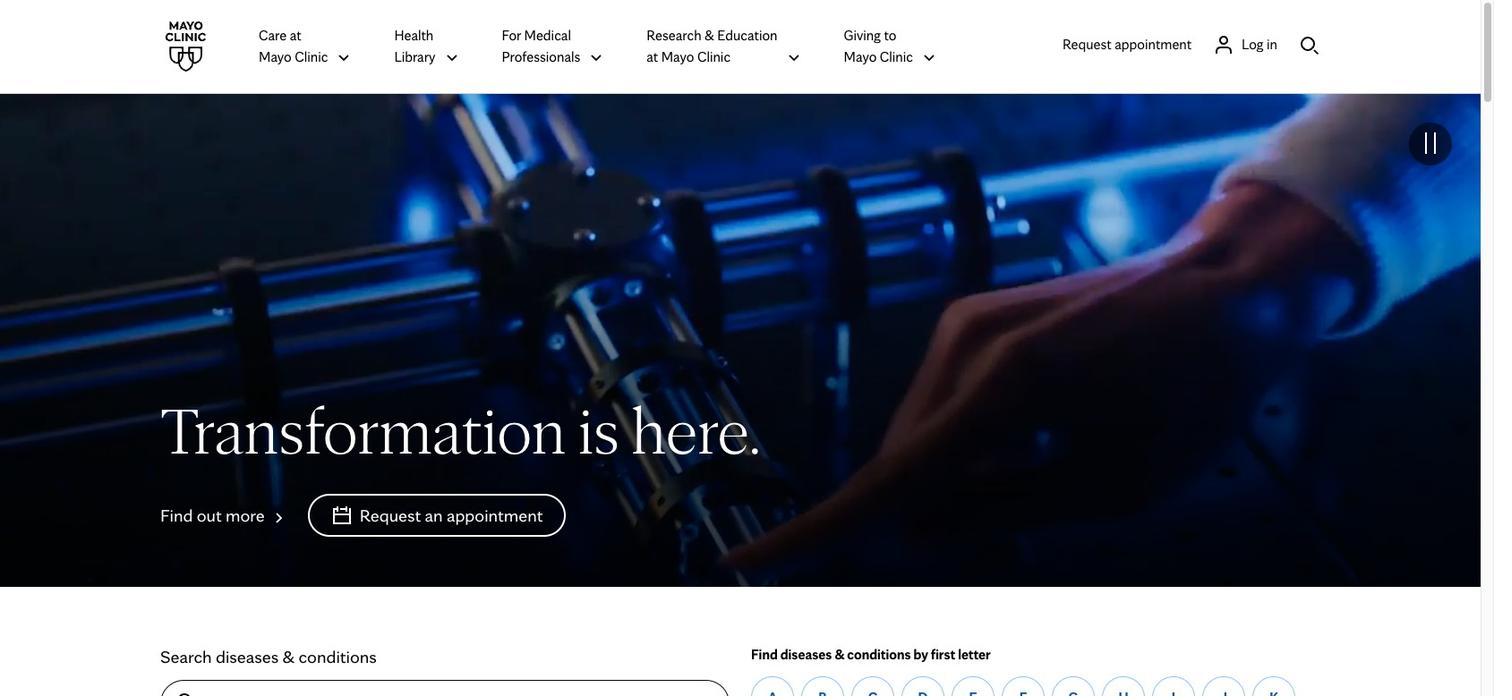 Task type: describe. For each thing, give the bounding box(es) containing it.
& for search diseases & conditions
[[283, 647, 295, 668]]

at inside research & education at mayo clinic
[[647, 48, 658, 65]]

health library button
[[394, 24, 459, 69]]

health
[[394, 27, 434, 44]]

& inside research & education at mayo clinic
[[705, 27, 714, 44]]

research & education at mayo clinic
[[647, 27, 778, 65]]

by
[[914, 647, 928, 664]]

Request appointment text field
[[1063, 34, 1192, 55]]

find diseases & conditions by first letter
[[751, 647, 991, 664]]

Log in text field
[[1242, 34, 1277, 55]]

Request an appointment text field
[[360, 503, 543, 528]]

clinic for care at mayo clinic
[[295, 48, 328, 65]]

find for find out more
[[160, 505, 193, 527]]

more
[[226, 505, 265, 527]]

first
[[931, 647, 955, 664]]

giving
[[844, 27, 881, 44]]

for medical professionals
[[502, 27, 580, 65]]

search
[[160, 647, 212, 668]]

at inside care at mayo clinic
[[290, 27, 301, 44]]

mayo for giving to mayo clinic
[[844, 48, 877, 65]]

for
[[502, 27, 521, 44]]

giving to mayo clinic button
[[844, 24, 936, 69]]

& for find diseases & conditions by first letter
[[835, 647, 844, 664]]

medical
[[524, 27, 571, 44]]

request appointment
[[1063, 35, 1192, 52]]

health library
[[394, 27, 436, 65]]

find out more link
[[160, 503, 286, 528]]

giving to mayo clinic
[[844, 27, 913, 65]]

care at mayo clinic button
[[259, 24, 351, 69]]

for medical professionals button
[[502, 24, 604, 69]]

find out more
[[160, 505, 265, 527]]

log in link
[[1213, 34, 1277, 55]]

transformation
[[160, 389, 566, 470]]

letter
[[958, 647, 991, 664]]

clinic inside research & education at mayo clinic
[[697, 48, 731, 65]]



Task type: locate. For each thing, give the bounding box(es) containing it.
2 horizontal spatial mayo
[[844, 48, 877, 65]]

diseases for find
[[780, 647, 832, 664]]

transformation is here.
[[160, 389, 761, 470]]

clinic inside giving to mayo clinic
[[880, 48, 913, 65]]

request
[[1063, 35, 1112, 52], [360, 505, 421, 527]]

diseases for search
[[216, 647, 279, 668]]

2 horizontal spatial clinic
[[880, 48, 913, 65]]

mayo inside care at mayo clinic
[[259, 48, 292, 65]]

0 horizontal spatial find
[[160, 505, 193, 527]]

at right care
[[290, 27, 301, 44]]

Find out more text field
[[160, 503, 265, 528]]

1 vertical spatial request
[[360, 505, 421, 527]]

mayo down care
[[259, 48, 292, 65]]

conditions for search diseases & conditions
[[299, 647, 377, 668]]

care at mayo clinic
[[259, 27, 328, 65]]

2 clinic from the left
[[697, 48, 731, 65]]

0 horizontal spatial clinic
[[295, 48, 328, 65]]

1 horizontal spatial at
[[647, 48, 658, 65]]

request for request an appointment
[[360, 505, 421, 527]]

education
[[717, 27, 778, 44]]

0 vertical spatial request
[[1063, 35, 1112, 52]]

0 vertical spatial at
[[290, 27, 301, 44]]

0 horizontal spatial conditions
[[299, 647, 377, 668]]

1 horizontal spatial diseases
[[780, 647, 832, 664]]

3 clinic from the left
[[880, 48, 913, 65]]

log in
[[1242, 35, 1277, 52]]

3 mayo from the left
[[844, 48, 877, 65]]

conditions for find diseases & conditions by first letter
[[847, 647, 911, 664]]

request an appointment
[[360, 505, 543, 527]]

Search diseases & conditions text field
[[161, 682, 729, 696]]

1 vertical spatial appointment
[[447, 505, 543, 527]]

request for request appointment
[[1063, 35, 1112, 52]]

request appointment link
[[1063, 34, 1192, 55]]

2 diseases from the left
[[780, 647, 832, 664]]

1 vertical spatial find
[[751, 647, 778, 664]]

0 vertical spatial appointment
[[1115, 35, 1192, 52]]

mayo down the research
[[661, 48, 694, 65]]

0 horizontal spatial appointment
[[447, 505, 543, 527]]

research & education at mayo clinic button
[[647, 24, 801, 69]]

find for find diseases & conditions by first letter
[[751, 647, 778, 664]]

1 clinic from the left
[[295, 48, 328, 65]]

1 horizontal spatial &
[[705, 27, 714, 44]]

None text field
[[768, 688, 777, 696], [868, 688, 878, 696], [1019, 688, 1027, 696], [1068, 688, 1078, 696], [1118, 688, 1128, 696], [1220, 688, 1227, 696], [1270, 688, 1278, 696], [768, 688, 777, 696], [868, 688, 878, 696], [1019, 688, 1027, 696], [1068, 688, 1078, 696], [1118, 688, 1128, 696], [1220, 688, 1227, 696], [1270, 688, 1278, 696]]

an
[[425, 505, 443, 527]]

0 vertical spatial find
[[160, 505, 193, 527]]

mayo
[[259, 48, 292, 65], [661, 48, 694, 65], [844, 48, 877, 65]]

in
[[1267, 35, 1277, 52]]

search diseases & conditions
[[160, 647, 377, 668]]

0 horizontal spatial mayo
[[259, 48, 292, 65]]

library
[[394, 48, 436, 65]]

1 horizontal spatial find
[[751, 647, 778, 664]]

request inside text box
[[1063, 35, 1112, 52]]

at down the research
[[647, 48, 658, 65]]

mayo inside giving to mayo clinic
[[844, 48, 877, 65]]

to
[[884, 27, 896, 44]]

clinic inside care at mayo clinic
[[295, 48, 328, 65]]

0 horizontal spatial request
[[360, 505, 421, 527]]

mayo clinic home page image
[[160, 21, 210, 72]]

at
[[290, 27, 301, 44], [647, 48, 658, 65]]

mayo down giving at the top of page
[[844, 48, 877, 65]]

1 horizontal spatial conditions
[[847, 647, 911, 664]]

appointment inside text box
[[1115, 35, 1192, 52]]

log
[[1242, 35, 1264, 52]]

1 horizontal spatial request
[[1063, 35, 1112, 52]]

clinic
[[295, 48, 328, 65], [697, 48, 731, 65], [880, 48, 913, 65]]

&
[[705, 27, 714, 44], [283, 647, 295, 668], [835, 647, 844, 664]]

diseases
[[216, 647, 279, 668], [780, 647, 832, 664]]

appointment inside text box
[[447, 505, 543, 527]]

here.
[[632, 389, 761, 470]]

conditions
[[299, 647, 377, 668], [847, 647, 911, 664]]

1 mayo from the left
[[259, 48, 292, 65]]

1 horizontal spatial clinic
[[697, 48, 731, 65]]

professionals
[[502, 48, 580, 65]]

out
[[197, 505, 222, 527]]

clinic for giving to mayo clinic
[[880, 48, 913, 65]]

mayo for care at mayo clinic
[[259, 48, 292, 65]]

mayo inside research & education at mayo clinic
[[661, 48, 694, 65]]

appointment
[[1115, 35, 1192, 52], [447, 505, 543, 527]]

0 horizontal spatial &
[[283, 647, 295, 668]]

1 horizontal spatial appointment
[[1115, 35, 1192, 52]]

0 horizontal spatial at
[[290, 27, 301, 44]]

2 mayo from the left
[[661, 48, 694, 65]]

find inside text box
[[160, 505, 193, 527]]

research
[[647, 27, 701, 44]]

1 horizontal spatial mayo
[[661, 48, 694, 65]]

1 vertical spatial at
[[647, 48, 658, 65]]

0 horizontal spatial diseases
[[216, 647, 279, 668]]

1 conditions from the left
[[299, 647, 377, 668]]

None text field
[[818, 688, 827, 696], [918, 688, 928, 696], [969, 688, 977, 696], [1172, 688, 1176, 696], [818, 688, 827, 696], [918, 688, 928, 696], [969, 688, 977, 696], [1172, 688, 1176, 696]]

care
[[259, 27, 287, 44]]

2 horizontal spatial &
[[835, 647, 844, 664]]

2 conditions from the left
[[847, 647, 911, 664]]

request inside text box
[[360, 505, 421, 527]]

find
[[160, 505, 193, 527], [751, 647, 778, 664]]

request an appointment link
[[308, 494, 566, 537]]

1 diseases from the left
[[216, 647, 279, 668]]

is
[[578, 389, 620, 470]]



Task type: vqa. For each thing, say whether or not it's contained in the screenshot.
U.S. to the top
no



